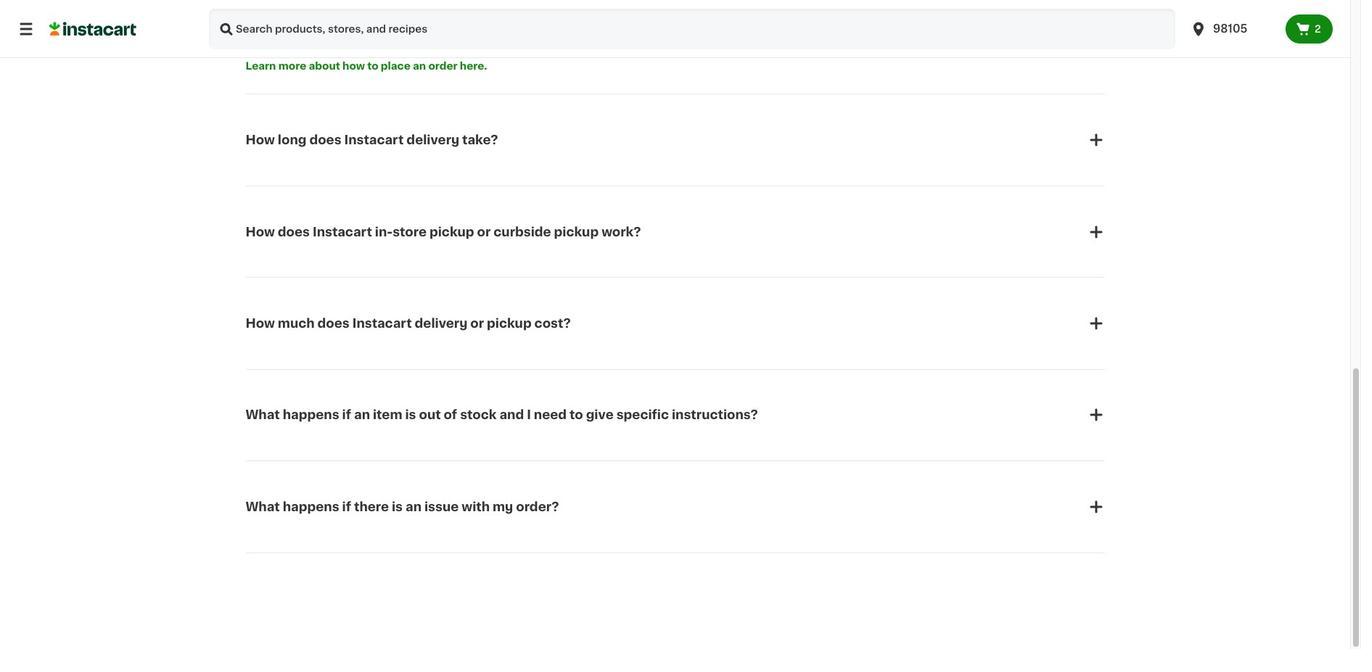 Task type: vqa. For each thing, say whether or not it's contained in the screenshot.
How to the bottom
yes



Task type: describe. For each thing, give the bounding box(es) containing it.
give
[[586, 410, 614, 421]]

how
[[343, 61, 365, 71]]

how long does instacart delivery take?
[[246, 134, 498, 146]]

is inside dropdown button
[[392, 501, 403, 513]]

Search field
[[209, 9, 1176, 49]]

of
[[444, 410, 457, 421]]

how much does instacart delivery or pickup cost? button
[[246, 298, 1105, 350]]

learn more about how to place an order here.
[[246, 61, 487, 71]]

item
[[373, 410, 402, 421]]

instructions?
[[672, 410, 758, 421]]

issue
[[425, 501, 459, 513]]

specific
[[617, 410, 669, 421]]

learn more about how to place an order here. link
[[246, 61, 487, 71]]

to inside what happens if an item is out of stock and i need to give specific instructions? dropdown button
[[570, 410, 583, 421]]

how much does instacart delivery or pickup cost?
[[246, 318, 571, 330]]

and
[[500, 410, 524, 421]]

2
[[1315, 24, 1322, 34]]

delivery for take?
[[407, 134, 460, 146]]

0 horizontal spatial to
[[367, 61, 379, 71]]

does for much
[[318, 318, 350, 330]]

1 horizontal spatial pickup
[[487, 318, 532, 330]]

learn
[[246, 61, 276, 71]]

1 98105 button from the left
[[1182, 9, 1286, 49]]

order
[[429, 61, 458, 71]]

much
[[278, 318, 315, 330]]

what happens if there is an issue with my order?
[[246, 501, 559, 513]]

is inside dropdown button
[[405, 410, 416, 421]]

order?
[[516, 501, 559, 513]]

an inside dropdown button
[[406, 501, 422, 513]]

place
[[381, 61, 411, 71]]

here.
[[460, 61, 487, 71]]

my
[[493, 501, 513, 513]]

what for what happens if an item is out of stock and i need to give specific instructions?
[[246, 410, 280, 421]]

what happens if there is an issue with my order? button
[[246, 481, 1105, 533]]

out
[[419, 410, 441, 421]]

0 vertical spatial or
[[477, 226, 491, 238]]

if for an
[[342, 410, 351, 421]]

i
[[527, 410, 531, 421]]

if for there
[[342, 501, 351, 513]]

how does instacart in-store pickup or curbside pickup work? button
[[246, 206, 1105, 258]]

more
[[279, 61, 306, 71]]



Task type: locate. For each thing, give the bounding box(es) containing it.
instacart
[[344, 134, 404, 146], [313, 226, 372, 238], [353, 318, 412, 330]]

if left there
[[342, 501, 351, 513]]

1 vertical spatial delivery
[[415, 318, 468, 330]]

is
[[405, 410, 416, 421], [392, 501, 403, 513]]

1 vertical spatial is
[[392, 501, 403, 513]]

1 vertical spatial instacart
[[313, 226, 372, 238]]

1 if from the top
[[342, 410, 351, 421]]

what happens if an item is out of stock and i need to give specific instructions?
[[246, 410, 758, 421]]

0 vertical spatial what
[[246, 410, 280, 421]]

1 vertical spatial what
[[246, 501, 280, 513]]

0 vertical spatial is
[[405, 410, 416, 421]]

0 vertical spatial delivery
[[407, 134, 460, 146]]

98105
[[1214, 23, 1248, 34]]

1 vertical spatial if
[[342, 501, 351, 513]]

what inside what happens if there is an issue with my order? dropdown button
[[246, 501, 280, 513]]

happens for an
[[283, 410, 339, 421]]

1 vertical spatial happens
[[283, 501, 339, 513]]

pickup right the store
[[430, 226, 474, 238]]

cost?
[[535, 318, 571, 330]]

if inside dropdown button
[[342, 410, 351, 421]]

does for long
[[310, 134, 342, 146]]

98105 button
[[1182, 9, 1286, 49], [1190, 9, 1278, 49]]

happens inside dropdown button
[[283, 501, 339, 513]]

delivery inside the how long does instacart delivery take? dropdown button
[[407, 134, 460, 146]]

2 vertical spatial instacart
[[353, 318, 412, 330]]

store
[[393, 226, 427, 238]]

what inside what happens if an item is out of stock and i need to give specific instructions? dropdown button
[[246, 410, 280, 421]]

1 what from the top
[[246, 410, 280, 421]]

stock
[[460, 410, 497, 421]]

how for how long does instacart delivery take?
[[246, 134, 275, 146]]

happens
[[283, 410, 339, 421], [283, 501, 339, 513]]

2 how from the top
[[246, 226, 275, 238]]

1 happens from the top
[[283, 410, 339, 421]]

instacart for long
[[344, 134, 404, 146]]

or
[[477, 226, 491, 238], [471, 318, 484, 330]]

1 vertical spatial to
[[570, 410, 583, 421]]

2 vertical spatial an
[[406, 501, 422, 513]]

if
[[342, 410, 351, 421], [342, 501, 351, 513]]

how
[[246, 134, 275, 146], [246, 226, 275, 238], [246, 318, 275, 330]]

an left order
[[413, 61, 426, 71]]

2 98105 button from the left
[[1190, 9, 1278, 49]]

delivery inside how much does instacart delivery or pickup cost? dropdown button
[[415, 318, 468, 330]]

is right there
[[392, 501, 403, 513]]

there
[[354, 501, 389, 513]]

happens inside dropdown button
[[283, 410, 339, 421]]

1 vertical spatial does
[[278, 226, 310, 238]]

1 vertical spatial an
[[354, 410, 370, 421]]

an inside dropdown button
[[354, 410, 370, 421]]

what
[[246, 410, 280, 421], [246, 501, 280, 513]]

2 vertical spatial how
[[246, 318, 275, 330]]

1 vertical spatial how
[[246, 226, 275, 238]]

take?
[[462, 134, 498, 146]]

does
[[310, 134, 342, 146], [278, 226, 310, 238], [318, 318, 350, 330]]

0 vertical spatial if
[[342, 410, 351, 421]]

an left issue
[[406, 501, 422, 513]]

1 how from the top
[[246, 134, 275, 146]]

3 how from the top
[[246, 318, 275, 330]]

pickup left work? in the left of the page
[[554, 226, 599, 238]]

if inside dropdown button
[[342, 501, 351, 513]]

is left out
[[405, 410, 416, 421]]

what happens if an item is out of stock and i need to give specific instructions? button
[[246, 389, 1105, 442]]

about
[[309, 61, 340, 71]]

how for how does instacart in-store pickup or curbside pickup work?
[[246, 226, 275, 238]]

0 vertical spatial an
[[413, 61, 426, 71]]

to right how on the left
[[367, 61, 379, 71]]

None search field
[[209, 9, 1176, 49]]

2 what from the top
[[246, 501, 280, 513]]

2 if from the top
[[342, 501, 351, 513]]

0 vertical spatial how
[[246, 134, 275, 146]]

1 horizontal spatial to
[[570, 410, 583, 421]]

1 vertical spatial or
[[471, 318, 484, 330]]

to
[[367, 61, 379, 71], [570, 410, 583, 421]]

if left item
[[342, 410, 351, 421]]

0 vertical spatial does
[[310, 134, 342, 146]]

delivery for or
[[415, 318, 468, 330]]

pickup left cost?
[[487, 318, 532, 330]]

how for how much does instacart delivery or pickup cost?
[[246, 318, 275, 330]]

2 button
[[1286, 15, 1333, 44]]

an left item
[[354, 410, 370, 421]]

1 horizontal spatial is
[[405, 410, 416, 421]]

how long does instacart delivery take? button
[[246, 114, 1105, 166]]

in-
[[375, 226, 393, 238]]

curbside
[[494, 226, 551, 238]]

0 vertical spatial happens
[[283, 410, 339, 421]]

0 vertical spatial to
[[367, 61, 379, 71]]

with
[[462, 501, 490, 513]]

pickup
[[430, 226, 474, 238], [554, 226, 599, 238], [487, 318, 532, 330]]

instacart logo image
[[49, 20, 136, 38]]

work?
[[602, 226, 641, 238]]

how does instacart in-store pickup or curbside pickup work?
[[246, 226, 641, 238]]

long
[[278, 134, 307, 146]]

0 vertical spatial instacart
[[344, 134, 404, 146]]

happens for there
[[283, 501, 339, 513]]

need
[[534, 410, 567, 421]]

to left give
[[570, 410, 583, 421]]

delivery
[[407, 134, 460, 146], [415, 318, 468, 330]]

2 happens from the top
[[283, 501, 339, 513]]

0 horizontal spatial pickup
[[430, 226, 474, 238]]

instacart for much
[[353, 318, 412, 330]]

2 vertical spatial does
[[318, 318, 350, 330]]

what for what happens if there is an issue with my order?
[[246, 501, 280, 513]]

2 horizontal spatial pickup
[[554, 226, 599, 238]]

0 horizontal spatial is
[[392, 501, 403, 513]]

an
[[413, 61, 426, 71], [354, 410, 370, 421], [406, 501, 422, 513]]



